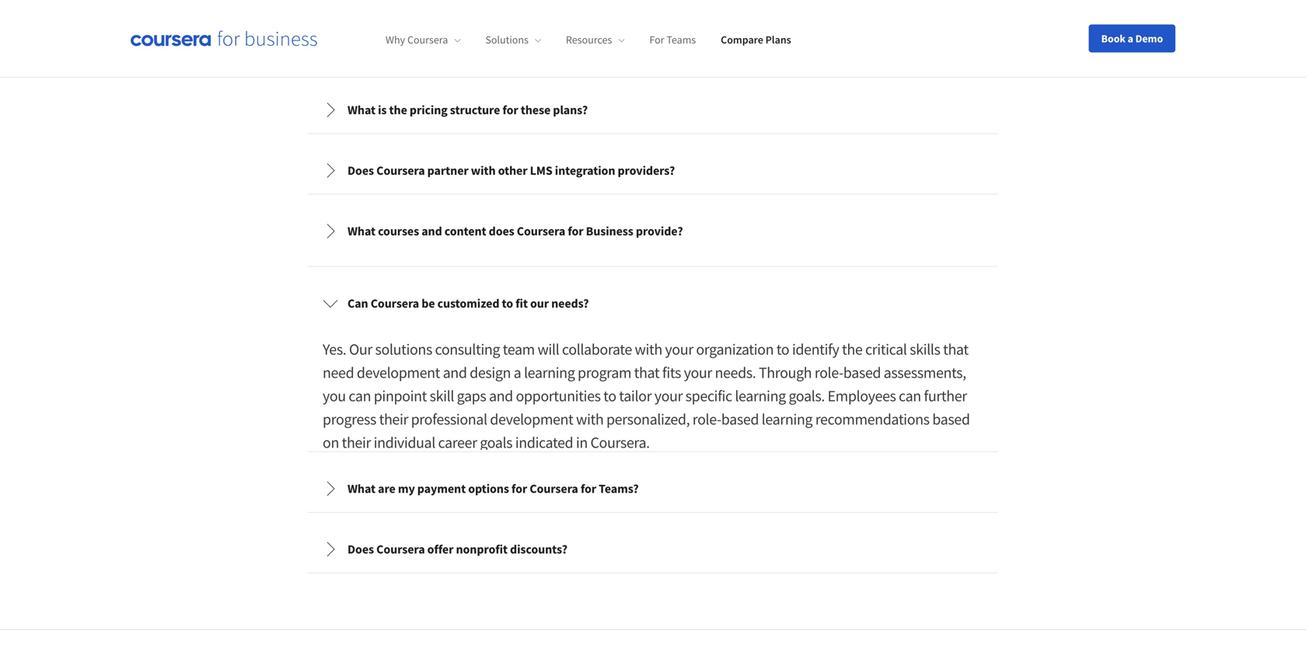 Task type: vqa. For each thing, say whether or not it's contained in the screenshot.
Cloud Skills you'll gain
no



Task type: locate. For each thing, give the bounding box(es) containing it.
be
[[422, 286, 435, 302]]

your down fits
[[654, 377, 683, 396]]

does coursera offer nonprofit discounts?
[[348, 545, 567, 561]]

what for what is the pricing structure for these plans?
[[348, 102, 376, 118]]

a inside the yes. our solutions consulting team will collaborate with your organization to identify the critical skills that need development and design a learning program that fits your needs. through role-based assessments, you can pinpoint skill gaps and opportunities to tailor your specific learning goals. employees can further progress their professional  development with personalized, role-based learning recommendations based on their individual career goals indicated in coursera.
[[514, 354, 521, 373]]

our
[[349, 330, 372, 350]]

customized
[[437, 286, 499, 302]]

2 horizontal spatial and
[[489, 377, 513, 396]]

3 what from the top
[[348, 485, 376, 500]]

does inside does coursera partner with other lms integration providers? dropdown button
[[348, 163, 374, 178]]

and down consulting
[[443, 354, 467, 373]]

tailor
[[619, 377, 652, 396]]

2 vertical spatial your
[[654, 377, 683, 396]]

1 vertical spatial that
[[634, 354, 659, 373]]

0 horizontal spatial role-
[[693, 400, 721, 420]]

0 vertical spatial the
[[389, 102, 407, 118]]

courses
[[378, 224, 419, 239]]

recommendations
[[815, 400, 930, 420]]

providers?
[[618, 163, 675, 178]]

2 vertical spatial to
[[603, 377, 616, 396]]

needs.
[[715, 354, 756, 373]]

compare plans link
[[721, 33, 791, 47]]

0 horizontal spatial can
[[349, 377, 371, 396]]

and right the courses
[[422, 224, 442, 239]]

does coursera offer nonprofit discounts? button
[[310, 531, 996, 575]]

our
[[530, 286, 549, 302]]

what left is
[[348, 102, 376, 118]]

0 vertical spatial what
[[348, 102, 376, 118]]

1 horizontal spatial a
[[1128, 31, 1133, 45]]

teams?
[[599, 485, 639, 500]]

does for does coursera offer nonprofit discounts?
[[348, 545, 374, 561]]

the right is
[[389, 102, 407, 118]]

0 horizontal spatial their
[[342, 424, 371, 443]]

role-
[[815, 354, 843, 373], [693, 400, 721, 420]]

team
[[503, 330, 535, 350]]

and
[[422, 224, 442, 239], [443, 354, 467, 373], [489, 377, 513, 396]]

0 horizontal spatial based
[[721, 400, 759, 420]]

offer
[[427, 545, 454, 561]]

coursera right why
[[407, 33, 448, 47]]

why coursera link
[[386, 33, 461, 47]]

coursera down indicated
[[530, 485, 578, 500]]

1 vertical spatial a
[[514, 354, 521, 373]]

for
[[649, 33, 664, 47]]

1 vertical spatial the
[[842, 330, 862, 350]]

plans
[[765, 33, 791, 47]]

that right skills
[[943, 330, 968, 350]]

does coursera partner with other lms integration providers? button
[[310, 149, 996, 192]]

2 what from the top
[[348, 224, 376, 239]]

goals
[[480, 424, 512, 443]]

and down design
[[489, 377, 513, 396]]

that left fits
[[634, 354, 659, 373]]

with
[[471, 163, 496, 178], [635, 330, 662, 350], [576, 400, 604, 420]]

needs?
[[551, 286, 589, 302]]

the
[[389, 102, 407, 118], [842, 330, 862, 350]]

for left these on the left
[[503, 102, 518, 118]]

1 vertical spatial what
[[348, 224, 376, 239]]

0 vertical spatial to
[[502, 286, 513, 302]]

development up pinpoint at left
[[357, 354, 440, 373]]

can up progress
[[349, 377, 371, 396]]

their down pinpoint at left
[[379, 400, 408, 420]]

coursera for business image
[[131, 31, 317, 46]]

with left other
[[471, 163, 496, 178]]

1 vertical spatial learning
[[735, 377, 786, 396]]

assessments,
[[884, 354, 966, 373]]

demo
[[1135, 31, 1163, 45]]

1 vertical spatial does
[[348, 545, 374, 561]]

0 vertical spatial with
[[471, 163, 496, 178]]

what are my payment options for coursera for teams?
[[348, 485, 639, 500]]

a
[[1128, 31, 1133, 45], [514, 354, 521, 373]]

2 horizontal spatial to
[[776, 330, 789, 350]]

to left fit
[[502, 286, 513, 302]]

0 horizontal spatial with
[[471, 163, 496, 178]]

0 vertical spatial learning
[[524, 354, 575, 373]]

coursera
[[407, 33, 448, 47], [376, 163, 425, 178], [517, 224, 565, 239], [371, 286, 419, 302], [530, 485, 578, 500], [376, 545, 425, 561]]

to inside dropdown button
[[502, 286, 513, 302]]

to up through
[[776, 330, 789, 350]]

that
[[943, 330, 968, 350], [634, 354, 659, 373]]

a down team
[[514, 354, 521, 373]]

0 vertical spatial development
[[357, 354, 440, 373]]

role- down specific
[[693, 400, 721, 420]]

your up specific
[[684, 354, 712, 373]]

the left critical
[[842, 330, 862, 350]]

plans?
[[553, 102, 588, 118]]

based down "further"
[[932, 400, 970, 420]]

2 horizontal spatial with
[[635, 330, 662, 350]]

for
[[503, 102, 518, 118], [568, 224, 583, 239], [511, 485, 527, 500], [581, 485, 596, 500]]

0 horizontal spatial the
[[389, 102, 407, 118]]

learning down through
[[735, 377, 786, 396]]

what are my payment options for coursera for teams? button
[[310, 471, 996, 514]]

2 vertical spatial what
[[348, 485, 376, 500]]

0 vertical spatial does
[[348, 163, 374, 178]]

2 vertical spatial with
[[576, 400, 604, 420]]

0 vertical spatial a
[[1128, 31, 1133, 45]]

specific
[[685, 377, 732, 396]]

0 horizontal spatial and
[[422, 224, 442, 239]]

their down progress
[[342, 424, 371, 443]]

1 does from the top
[[348, 163, 374, 178]]

with inside dropdown button
[[471, 163, 496, 178]]

development
[[357, 354, 440, 373], [490, 400, 573, 420]]

based up employees on the bottom right of page
[[843, 354, 881, 373]]

with up in
[[576, 400, 604, 420]]

role- down identify
[[815, 354, 843, 373]]

1 vertical spatial their
[[342, 424, 371, 443]]

1 horizontal spatial to
[[603, 377, 616, 396]]

coursera left be
[[371, 286, 419, 302]]

0 vertical spatial that
[[943, 330, 968, 350]]

for left teams?
[[581, 485, 596, 500]]

is
[[378, 102, 387, 118]]

what left are on the bottom left of the page
[[348, 485, 376, 500]]

to
[[502, 286, 513, 302], [776, 330, 789, 350], [603, 377, 616, 396]]

1 vertical spatial development
[[490, 400, 573, 420]]

can down assessments,
[[899, 377, 921, 396]]

to down program
[[603, 377, 616, 396]]

coursera left partner at the left of the page
[[376, 163, 425, 178]]

resources
[[566, 33, 612, 47]]

1 horizontal spatial their
[[379, 400, 408, 420]]

based
[[843, 354, 881, 373], [721, 400, 759, 420], [932, 400, 970, 420]]

will
[[538, 330, 559, 350]]

coursera right does
[[517, 224, 565, 239]]

what is the pricing structure for these plans? button
[[310, 88, 996, 132]]

1 horizontal spatial can
[[899, 377, 921, 396]]

payment
[[417, 485, 466, 500]]

coursera inside dropdown button
[[376, 163, 425, 178]]

2 vertical spatial and
[[489, 377, 513, 396]]

book a demo
[[1101, 31, 1163, 45]]

0 horizontal spatial to
[[502, 286, 513, 302]]

2 does from the top
[[348, 545, 374, 561]]

coursera for does coursera partner with other lms integration providers?
[[376, 163, 425, 178]]

what inside "dropdown button"
[[348, 102, 376, 118]]

1 horizontal spatial the
[[842, 330, 862, 350]]

yes.
[[323, 330, 346, 350]]

1 horizontal spatial and
[[443, 354, 467, 373]]

does
[[348, 163, 374, 178], [348, 545, 374, 561]]

does inside does coursera offer nonprofit discounts? dropdown button
[[348, 545, 374, 561]]

partner
[[427, 163, 469, 178]]

their
[[379, 400, 408, 420], [342, 424, 371, 443]]

based down specific
[[721, 400, 759, 420]]

skills
[[910, 330, 940, 350]]

coursera left offer
[[376, 545, 425, 561]]

organization
[[696, 330, 774, 350]]

discounts?
[[510, 545, 567, 561]]

learning
[[524, 354, 575, 373], [735, 377, 786, 396], [762, 400, 812, 420]]

learning down the goals.
[[762, 400, 812, 420]]

structure
[[450, 102, 500, 118]]

coursera for can coursera be customized to fit our needs?
[[371, 286, 419, 302]]

in
[[576, 424, 588, 443]]

1 horizontal spatial development
[[490, 400, 573, 420]]

resources link
[[566, 33, 625, 47]]

through
[[759, 354, 812, 373]]

what left the courses
[[348, 224, 376, 239]]

can
[[349, 377, 371, 396], [899, 377, 921, 396]]

the inside the yes. our solutions consulting team will collaborate with your organization to identify the critical skills that need development and design a learning program that fits your needs. through role-based assessments, you can pinpoint skill gaps and opportunities to tailor your specific learning goals. employees can further progress their professional  development with personalized, role-based learning recommendations based on their individual career goals indicated in coursera.
[[842, 330, 862, 350]]

0 horizontal spatial a
[[514, 354, 521, 373]]

for inside "dropdown button"
[[503, 102, 518, 118]]

learning down will
[[524, 354, 575, 373]]

gaps
[[457, 377, 486, 396]]

a right book on the top right of page
[[1128, 31, 1133, 45]]

1 vertical spatial with
[[635, 330, 662, 350]]

with down can coursera be customized to fit our needs? dropdown button
[[635, 330, 662, 350]]

development up indicated
[[490, 400, 573, 420]]

1 what from the top
[[348, 102, 376, 118]]

0 vertical spatial and
[[422, 224, 442, 239]]

why
[[386, 33, 405, 47]]

1 horizontal spatial role-
[[815, 354, 843, 373]]

your up fits
[[665, 330, 693, 350]]



Task type: describe. For each thing, give the bounding box(es) containing it.
solutions link
[[485, 33, 541, 47]]

0 vertical spatial their
[[379, 400, 408, 420]]

skill
[[430, 377, 454, 396]]

1 horizontal spatial with
[[576, 400, 604, 420]]

does coursera partner with other lms integration providers?
[[348, 163, 675, 178]]

1 vertical spatial your
[[684, 354, 712, 373]]

pinpoint
[[374, 377, 427, 396]]

1 vertical spatial to
[[776, 330, 789, 350]]

provide?
[[636, 224, 683, 239]]

what is the pricing structure for these plans?
[[348, 102, 588, 118]]

coursera.
[[590, 424, 650, 443]]

need
[[323, 354, 354, 373]]

2 vertical spatial learning
[[762, 400, 812, 420]]

my
[[398, 485, 415, 500]]

1 can from the left
[[349, 377, 371, 396]]

solutions
[[375, 330, 432, 350]]

compare
[[721, 33, 763, 47]]

opportunities
[[516, 377, 601, 396]]

are
[[378, 485, 396, 500]]

further
[[924, 377, 967, 396]]

indicated
[[515, 424, 573, 443]]

does for does coursera partner with other lms integration providers?
[[348, 163, 374, 178]]

coursera for does coursera offer nonprofit discounts?
[[376, 545, 425, 561]]

you
[[323, 377, 346, 396]]

1 vertical spatial and
[[443, 354, 467, 373]]

the inside what is the pricing structure for these plans? "dropdown button"
[[389, 102, 407, 118]]

can coursera be customized to fit our needs?
[[348, 286, 589, 302]]

collaborate
[[562, 330, 632, 350]]

0 vertical spatial role-
[[815, 354, 843, 373]]

for right options
[[511, 485, 527, 500]]

critical
[[865, 330, 907, 350]]

book a demo button
[[1089, 24, 1175, 52]]

integration
[[555, 163, 615, 178]]

what courses and content does coursera for business provide?
[[348, 224, 683, 239]]

0 vertical spatial your
[[665, 330, 693, 350]]

and inside what courses and content does coursera for business provide? dropdown button
[[422, 224, 442, 239]]

teams
[[666, 33, 696, 47]]

what for what are my payment options for coursera for teams?
[[348, 485, 376, 500]]

these
[[521, 102, 551, 118]]

consulting
[[435, 330, 500, 350]]

lms
[[530, 163, 552, 178]]

career
[[438, 424, 477, 443]]

coursera for why coursera
[[407, 33, 448, 47]]

can coursera be customized to fit our needs? button
[[310, 272, 996, 316]]

employees
[[828, 377, 896, 396]]

on
[[323, 424, 339, 443]]

professional
[[411, 400, 487, 420]]

design
[[470, 354, 511, 373]]

goals.
[[789, 377, 825, 396]]

2 horizontal spatial based
[[932, 400, 970, 420]]

business
[[586, 224, 633, 239]]

fits
[[662, 354, 681, 373]]

does
[[489, 224, 514, 239]]

for teams link
[[649, 33, 696, 47]]

1 horizontal spatial based
[[843, 354, 881, 373]]

why coursera
[[386, 33, 448, 47]]

book
[[1101, 31, 1126, 45]]

pricing
[[410, 102, 448, 118]]

what courses and content does coursera for business provide? button
[[310, 210, 996, 253]]

what for what courses and content does coursera for business provide?
[[348, 224, 376, 239]]

1 vertical spatial role-
[[693, 400, 721, 420]]

yes. our solutions consulting team will collaborate with your organization to identify the critical skills that need development and design a learning program that fits your needs. through role-based assessments, you can pinpoint skill gaps and opportunities to tailor your specific learning goals. employees can further progress their professional  development with personalized, role-based learning recommendations based on their individual career goals indicated in coursera.
[[323, 330, 970, 443]]

2 can from the left
[[899, 377, 921, 396]]

other
[[498, 163, 527, 178]]

can
[[348, 286, 368, 302]]

identify
[[792, 330, 839, 350]]

0 horizontal spatial that
[[634, 354, 659, 373]]

for teams
[[649, 33, 696, 47]]

content
[[444, 224, 486, 239]]

1 horizontal spatial that
[[943, 330, 968, 350]]

0 horizontal spatial development
[[357, 354, 440, 373]]

for left 'business' on the left of the page
[[568, 224, 583, 239]]

nonprofit
[[456, 545, 508, 561]]

compare plans
[[721, 33, 791, 47]]

personalized,
[[606, 400, 690, 420]]

individual
[[374, 424, 435, 443]]

progress
[[323, 400, 376, 420]]

a inside book a demo button
[[1128, 31, 1133, 45]]

fit
[[516, 286, 528, 302]]

options
[[468, 485, 509, 500]]

program
[[578, 354, 631, 373]]

solutions
[[485, 33, 529, 47]]



